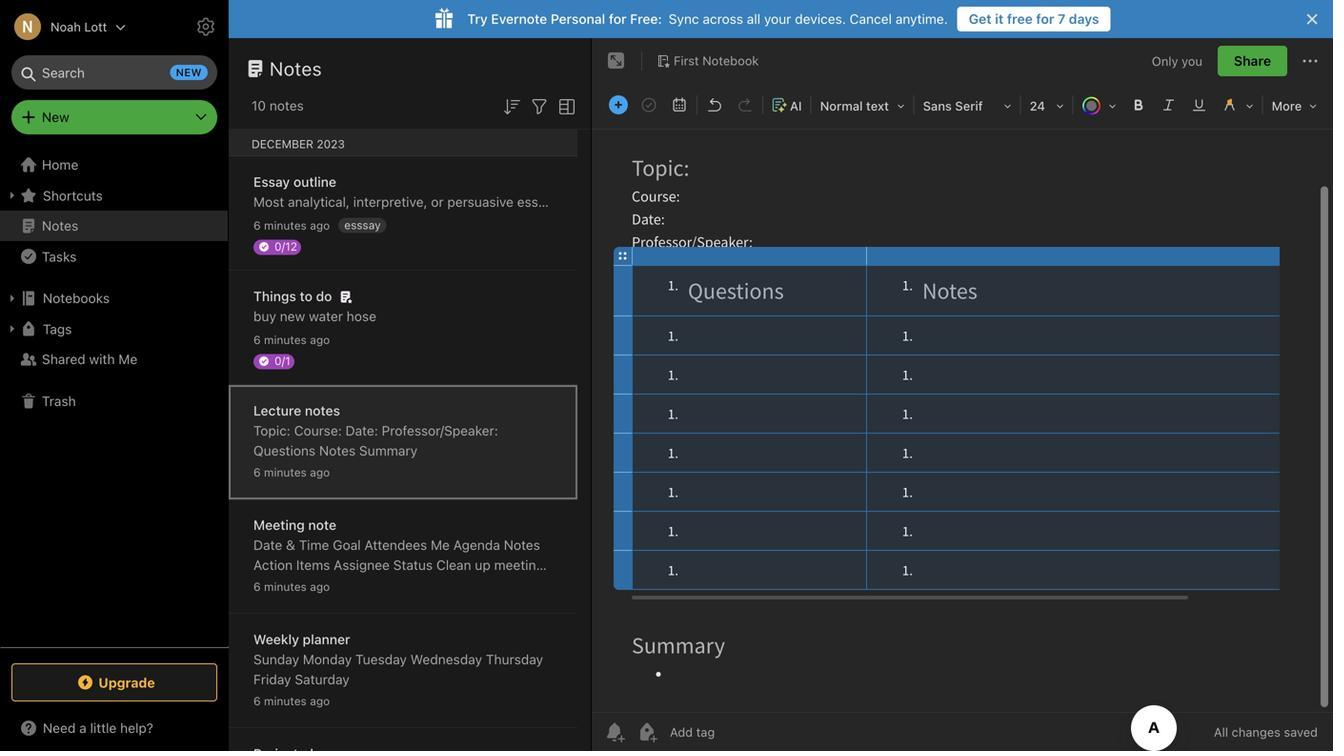 Task type: locate. For each thing, give the bounding box(es) containing it.
notes right 10
[[270, 98, 304, 113]]

Insert field
[[604, 92, 633, 118]]

for inside button
[[1037, 11, 1055, 27]]

click to collapse image
[[222, 716, 236, 739]]

try evernote personal for free: sync across all your devices. cancel anytime.
[[468, 11, 948, 27]]

0 horizontal spatial meeting
[[350, 577, 400, 593]]

expand tags image
[[5, 321, 20, 337]]

the
[[650, 194, 670, 210]]

Font family field
[[917, 92, 1019, 119]]

notes up 10 notes
[[270, 57, 322, 80]]

notes
[[270, 98, 304, 113], [305, 403, 340, 419], [254, 577, 288, 593], [404, 577, 438, 593]]

0 horizontal spatial you
[[963, 194, 985, 210]]

ago down buy new water hose
[[310, 333, 330, 347]]

personal
[[551, 11, 606, 27]]

evernote
[[491, 11, 547, 27]]

lott
[[84, 20, 107, 34]]

6 minutes ago down questions
[[254, 466, 330, 479]]

0/12
[[275, 240, 297, 253]]

notes link
[[0, 211, 228, 241]]

analytical,
[[288, 194, 350, 210]]

6 down buy
[[254, 333, 261, 347]]

for for free:
[[609, 11, 627, 27]]

new down things to do
[[280, 308, 305, 324]]

upgrade button
[[11, 664, 217, 702]]

6 down most
[[254, 219, 261, 232]]

0 horizontal spatial new
[[176, 66, 202, 79]]

saved
[[1285, 725, 1318, 739]]

with
[[89, 351, 115, 367]]

1 horizontal spatial new
[[280, 308, 305, 324]]

0 vertical spatial me
[[118, 351, 138, 367]]

1 horizontal spatial to
[[594, 194, 607, 210]]

1 vertical spatial me
[[431, 537, 450, 553]]

for left free:
[[609, 11, 627, 27]]

notebooks
[[43, 290, 110, 306]]

5 ago from the top
[[310, 694, 330, 708]]

ago down items at left bottom
[[310, 580, 330, 593]]

Sort options field
[[500, 93, 523, 118]]

to right tend
[[594, 194, 607, 210]]

meeting down assignee
[[350, 577, 400, 593]]

6 down action
[[254, 580, 261, 593]]

status
[[393, 557, 433, 573]]

add a reminder image
[[603, 721, 626, 744]]

water
[[309, 308, 343, 324]]

0 horizontal spatial me
[[118, 351, 138, 367]]

you right only
[[1182, 54, 1203, 68]]

me up clean
[[431, 537, 450, 553]]

minutes up 0/12
[[264, 219, 307, 232]]

most analytical, interpretive, or persuasive essays tend to follow the same basic pattern. this structure should help you formulate effective outlines for most ...
[[254, 194, 1227, 210]]

get it free for 7 days
[[969, 11, 1100, 27]]

6
[[254, 219, 261, 232], [254, 333, 261, 347], [254, 466, 261, 479], [254, 580, 261, 593], [254, 694, 261, 708]]

trash
[[42, 393, 76, 409]]

6 down questions
[[254, 466, 261, 479]]

new down settings image
[[176, 66, 202, 79]]

for left most
[[1160, 194, 1177, 210]]

friday
[[254, 672, 291, 687]]

notes up the items
[[504, 537, 540, 553]]

6 down friday
[[254, 694, 261, 708]]

all
[[1214, 725, 1229, 739]]

up
[[475, 557, 491, 573]]

notes down course: at the left of page
[[319, 443, 356, 459]]

should
[[888, 194, 929, 210]]

meeting up the items
[[494, 557, 544, 573]]

assignee
[[334, 557, 390, 573]]

Add filters field
[[528, 93, 551, 118]]

to left do
[[300, 288, 313, 304]]

for left "7"
[[1037, 11, 1055, 27]]

all
[[747, 11, 761, 27]]

6 minutes ago
[[254, 219, 330, 232], [254, 333, 330, 347], [254, 466, 330, 479], [254, 580, 330, 593]]

more
[[1272, 99, 1302, 113]]

me inside meeting note date & time goal attendees me agenda notes action items assignee status clean up meeting notes send out meeting notes and action items
[[431, 537, 450, 553]]

0 horizontal spatial for
[[609, 11, 627, 27]]

1 vertical spatial you
[[963, 194, 985, 210]]

cancel
[[850, 11, 892, 27]]

expand note image
[[605, 50, 628, 72]]

buy
[[254, 308, 276, 324]]

4 6 minutes ago from the top
[[254, 580, 330, 593]]

6 inside weekly planner sunday monday tuesday wednesday thursday friday saturday 6 minutes ago
[[254, 694, 261, 708]]

professor/speaker:
[[382, 423, 498, 439]]

ago inside weekly planner sunday monday tuesday wednesday thursday friday saturday 6 minutes ago
[[310, 694, 330, 708]]

noah
[[51, 20, 81, 34]]

attendees
[[365, 537, 427, 553]]

me
[[118, 351, 138, 367], [431, 537, 450, 553]]

essay outline
[[254, 174, 336, 190]]

1 horizontal spatial you
[[1182, 54, 1203, 68]]

minutes inside weekly planner sunday monday tuesday wednesday thursday friday saturday 6 minutes ago
[[264, 694, 307, 708]]

tree
[[0, 150, 229, 646]]

3 ago from the top
[[310, 466, 330, 479]]

need
[[43, 720, 76, 736]]

for
[[609, 11, 627, 27], [1037, 11, 1055, 27], [1160, 194, 1177, 210]]

1 horizontal spatial me
[[431, 537, 450, 553]]

5 6 from the top
[[254, 694, 261, 708]]

1 6 minutes ago from the top
[[254, 219, 330, 232]]

notes
[[270, 57, 322, 80], [42, 218, 78, 234], [319, 443, 356, 459], [504, 537, 540, 553]]

hose
[[347, 308, 377, 324]]

first
[[674, 53, 699, 68]]

minutes up 0/1
[[264, 333, 307, 347]]

add filters image
[[528, 95, 551, 118]]

minutes
[[264, 219, 307, 232], [264, 333, 307, 347], [264, 466, 307, 479], [264, 580, 307, 593], [264, 694, 307, 708]]

2 minutes from the top
[[264, 333, 307, 347]]

minutes down questions
[[264, 466, 307, 479]]

date:
[[346, 423, 378, 439]]

6 minutes ago up 0/1
[[254, 333, 330, 347]]

get it free for 7 days button
[[958, 7, 1111, 31]]

this
[[799, 194, 825, 210]]

6 minutes ago down action
[[254, 580, 330, 593]]

More field
[[1266, 92, 1324, 119]]

effective
[[1051, 194, 1105, 210]]

ago down questions
[[310, 466, 330, 479]]

7
[[1058, 11, 1066, 27]]

Font color field
[[1076, 92, 1124, 119]]

1 horizontal spatial meeting
[[494, 557, 544, 573]]

new inside search field
[[176, 66, 202, 79]]

0 horizontal spatial to
[[300, 288, 313, 304]]

0 vertical spatial you
[[1182, 54, 1203, 68]]

add tag image
[[636, 721, 659, 744]]

noah lott
[[51, 20, 107, 34]]

calendar event image
[[666, 92, 693, 118]]

you
[[1182, 54, 1203, 68], [963, 194, 985, 210]]

a
[[79, 720, 87, 736]]

do
[[316, 288, 332, 304]]

help?
[[120, 720, 153, 736]]

notes inside topic: course: date: professor/speaker: questions notes summary
[[319, 443, 356, 459]]

minutes down friday
[[264, 694, 307, 708]]

underline image
[[1186, 92, 1213, 118]]

5 minutes from the top
[[264, 694, 307, 708]]

1 horizontal spatial for
[[1037, 11, 1055, 27]]

ago down analytical,
[[310, 219, 330, 232]]

WHAT'S NEW field
[[0, 713, 229, 744]]

italic image
[[1156, 92, 1183, 118]]

and
[[442, 577, 465, 593]]

0 vertical spatial new
[[176, 66, 202, 79]]

topic: course: date: professor/speaker: questions notes summary
[[254, 423, 498, 459]]

shortcuts
[[43, 188, 103, 203]]

for for 7
[[1037, 11, 1055, 27]]

new search field
[[25, 55, 208, 90]]

1 vertical spatial to
[[300, 288, 313, 304]]

2023
[[317, 137, 345, 151]]

action
[[468, 577, 506, 593]]

notes up course: at the left of page
[[305, 403, 340, 419]]

ago down saturday
[[310, 694, 330, 708]]

1 vertical spatial meeting
[[350, 577, 400, 593]]

sans
[[923, 99, 952, 113]]

sunday
[[254, 652, 299, 667]]

6 minutes ago up 0/12
[[254, 219, 330, 232]]

you right the 'help'
[[963, 194, 985, 210]]

me right with
[[118, 351, 138, 367]]

your
[[764, 11, 792, 27]]

1 vertical spatial new
[[280, 308, 305, 324]]

notes down status
[[404, 577, 438, 593]]

more actions image
[[1299, 50, 1322, 72]]

december 2023
[[252, 137, 345, 151]]

you inside note window element
[[1182, 54, 1203, 68]]

saturday
[[295, 672, 350, 687]]

minutes down action
[[264, 580, 307, 593]]

settings image
[[194, 15, 217, 38]]



Task type: vqa. For each thing, say whether or not it's contained in the screenshot.
0/12
yes



Task type: describe. For each thing, give the bounding box(es) containing it.
most
[[254, 194, 284, 210]]

notebooks link
[[0, 283, 228, 314]]

items
[[510, 577, 543, 593]]

essay
[[254, 174, 290, 190]]

Font size field
[[1023, 92, 1071, 119]]

lecture
[[254, 403, 301, 419]]

goal
[[333, 537, 361, 553]]

shared with me
[[42, 351, 138, 367]]

notes down action
[[254, 577, 288, 593]]

across
[[703, 11, 744, 27]]

all changes saved
[[1214, 725, 1318, 739]]

2 6 from the top
[[254, 333, 261, 347]]

sync
[[669, 11, 699, 27]]

View options field
[[551, 93, 579, 118]]

free:
[[630, 11, 662, 27]]

buy new water hose
[[254, 308, 377, 324]]

Note Editor text field
[[592, 130, 1334, 712]]

out
[[327, 577, 347, 593]]

4 6 from the top
[[254, 580, 261, 593]]

get
[[969, 11, 992, 27]]

essays
[[517, 194, 559, 210]]

december
[[252, 137, 314, 151]]

Add tag field
[[668, 724, 811, 740]]

0 vertical spatial meeting
[[494, 557, 544, 573]]

agenda
[[454, 537, 500, 553]]

formulate
[[989, 194, 1047, 210]]

1 6 from the top
[[254, 219, 261, 232]]

tags button
[[0, 314, 228, 344]]

it
[[995, 11, 1004, 27]]

topic:
[[254, 423, 291, 439]]

bold image
[[1125, 92, 1152, 118]]

pattern.
[[746, 194, 795, 210]]

normal
[[820, 99, 863, 113]]

interpretive,
[[353, 194, 428, 210]]

days
[[1069, 11, 1100, 27]]

tree containing home
[[0, 150, 229, 646]]

share button
[[1218, 46, 1288, 76]]

things
[[254, 288, 296, 304]]

sans serif
[[923, 99, 983, 113]]

home link
[[0, 150, 229, 180]]

persuasive
[[447, 194, 514, 210]]

questions
[[254, 443, 316, 459]]

ai button
[[766, 92, 809, 119]]

esssay
[[344, 218, 381, 232]]

10
[[252, 98, 266, 113]]

undo image
[[702, 92, 728, 118]]

4 minutes from the top
[[264, 580, 307, 593]]

24
[[1030, 99, 1046, 113]]

shared
[[42, 351, 86, 367]]

3 minutes from the top
[[264, 466, 307, 479]]

notebook
[[703, 53, 759, 68]]

new button
[[11, 100, 217, 134]]

anytime.
[[896, 11, 948, 27]]

Highlight field
[[1215, 92, 1261, 119]]

upgrade
[[98, 675, 155, 690]]

normal text
[[820, 99, 889, 113]]

serif
[[956, 99, 983, 113]]

0 vertical spatial to
[[594, 194, 607, 210]]

Account field
[[0, 8, 126, 46]]

tasks button
[[0, 241, 228, 272]]

expand notebooks image
[[5, 291, 20, 306]]

same
[[674, 194, 707, 210]]

share
[[1234, 53, 1272, 69]]

summary
[[359, 443, 418, 459]]

course:
[[294, 423, 342, 439]]

changes
[[1232, 725, 1281, 739]]

shared with me link
[[0, 344, 228, 375]]

tags
[[43, 321, 72, 337]]

action
[[254, 557, 293, 573]]

thursday
[[486, 652, 543, 667]]

Heading level field
[[814, 92, 912, 119]]

meeting note date & time goal attendees me agenda notes action items assignee status clean up meeting notes send out meeting notes and action items
[[254, 517, 544, 593]]

weekly
[[254, 632, 299, 647]]

date
[[254, 537, 282, 553]]

4 ago from the top
[[310, 580, 330, 593]]

notes inside meeting note date & time goal attendees me agenda notes action items assignee status clean up meeting notes send out meeting notes and action items
[[504, 537, 540, 553]]

trash link
[[0, 386, 228, 417]]

&
[[286, 537, 295, 553]]

notes up tasks
[[42, 218, 78, 234]]

outline
[[294, 174, 336, 190]]

monday
[[303, 652, 352, 667]]

tend
[[563, 194, 591, 210]]

2 ago from the top
[[310, 333, 330, 347]]

first notebook button
[[650, 48, 766, 74]]

1 ago from the top
[[310, 219, 330, 232]]

basic
[[710, 194, 743, 210]]

shortcuts button
[[0, 180, 228, 211]]

little
[[90, 720, 117, 736]]

More actions field
[[1299, 46, 1322, 76]]

tasks
[[42, 249, 77, 264]]

ai
[[790, 99, 802, 113]]

Search text field
[[25, 55, 204, 90]]

only you
[[1152, 54, 1203, 68]]

0/1
[[275, 354, 291, 368]]

note window element
[[592, 38, 1334, 751]]

3 6 minutes ago from the top
[[254, 466, 330, 479]]

meeting
[[254, 517, 305, 533]]

clean
[[437, 557, 471, 573]]

2 6 minutes ago from the top
[[254, 333, 330, 347]]

outlines
[[1108, 194, 1157, 210]]

2 horizontal spatial for
[[1160, 194, 1177, 210]]

10 notes
[[252, 98, 304, 113]]

lecture notes
[[254, 403, 340, 419]]

3 6 from the top
[[254, 466, 261, 479]]

things to do
[[254, 288, 332, 304]]

follow
[[610, 194, 646, 210]]

1 minutes from the top
[[264, 219, 307, 232]]

first notebook
[[674, 53, 759, 68]]



